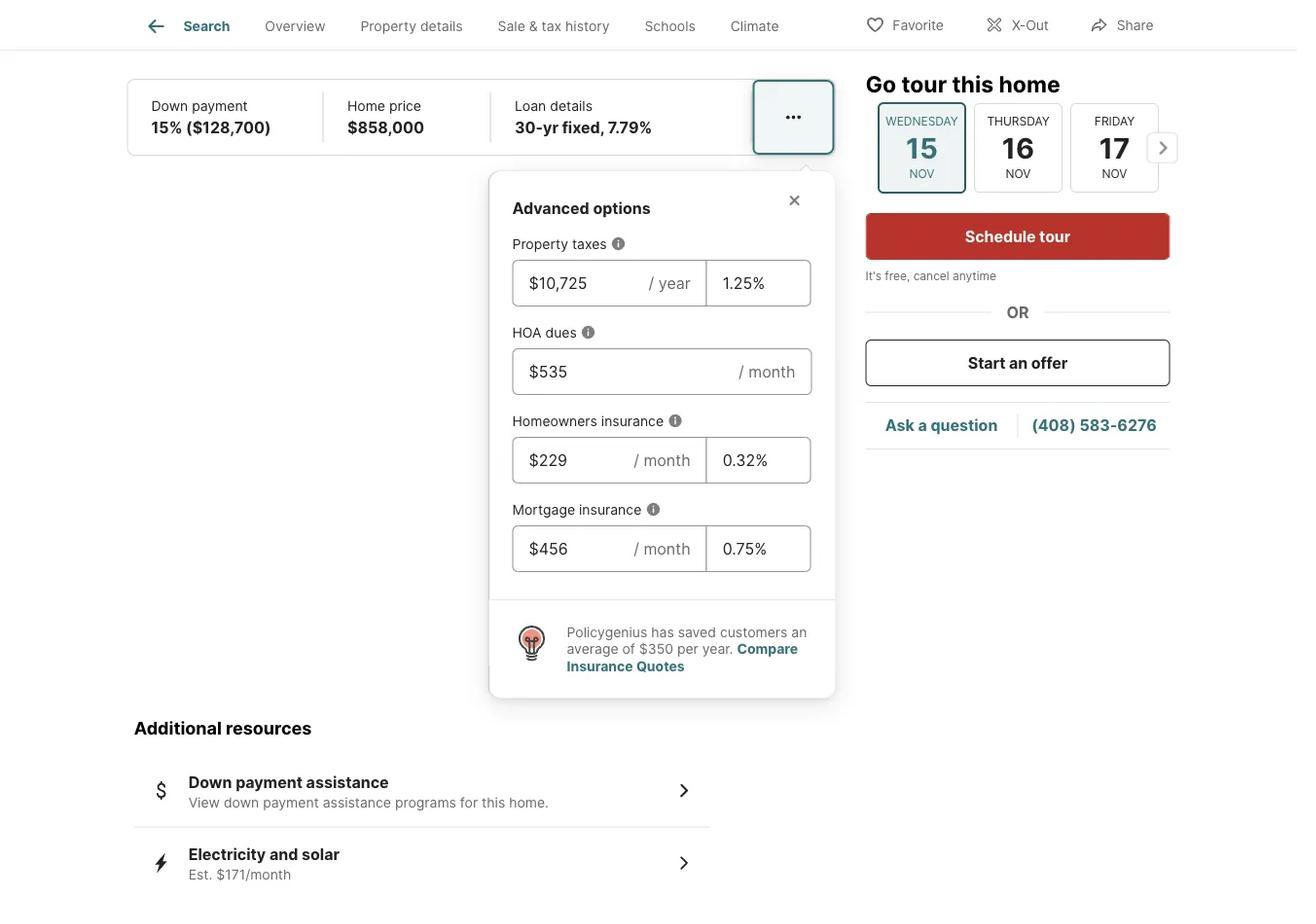 Task type: vqa. For each thing, say whether or not it's contained in the screenshot.
year-
no



Task type: locate. For each thing, give the bounding box(es) containing it.
1 horizontal spatial tour
[[1040, 227, 1071, 246]]

property for property taxes
[[513, 236, 569, 253]]

home
[[999, 70, 1061, 97]]

nov
[[909, 167, 935, 181], [1006, 167, 1031, 181], [1102, 167, 1127, 181]]

0 horizontal spatial tour
[[902, 70, 947, 97]]

1 vertical spatial down
[[189, 773, 232, 792]]

compare insurance quotes
[[567, 641, 798, 675]]

property down advanced
[[513, 236, 569, 253]]

down
[[151, 98, 188, 114], [189, 773, 232, 792]]

2 horizontal spatial nov
[[1102, 167, 1127, 181]]

loan details 30-yr fixed, 7.79%
[[515, 98, 653, 137]]

assistance
[[306, 773, 389, 792], [323, 795, 391, 811]]

tooltip
[[489, 156, 1198, 699]]

payment up ($128,700)
[[192, 98, 248, 114]]

payment inside down payment 15% ($128,700)
[[192, 98, 248, 114]]

x-out
[[1012, 17, 1049, 34]]

583-
[[1080, 416, 1118, 435]]

1 vertical spatial this
[[482, 795, 506, 811]]

payment
[[192, 98, 248, 114], [236, 773, 303, 792], [263, 795, 319, 811]]

$456
[[435, 27, 474, 46]]

ask
[[886, 416, 915, 435]]

down inside down payment assistance view down payment assistance programs for this home.
[[189, 773, 232, 792]]

insurance
[[227, 27, 298, 46], [602, 413, 664, 430], [579, 502, 642, 518]]

tab list
[[127, 0, 813, 50]]

None text field
[[723, 449, 795, 473], [529, 538, 618, 561], [723, 538, 795, 561], [723, 449, 795, 473], [529, 538, 618, 561], [723, 538, 795, 561]]

down inside down payment 15% ($128,700)
[[151, 98, 188, 114]]

property inside tab
[[361, 18, 417, 34]]

free,
[[885, 269, 911, 283]]

1 vertical spatial month
[[644, 451, 691, 470]]

this right for
[[482, 795, 506, 811]]

tour inside button
[[1040, 227, 1071, 246]]

property left $456
[[361, 18, 417, 34]]

details
[[420, 18, 463, 34], [550, 98, 593, 114]]

tour right the schedule
[[1040, 227, 1071, 246]]

ask a question link
[[886, 416, 998, 435]]

sale & tax history tab
[[481, 3, 628, 50]]

0 vertical spatial payment
[[192, 98, 248, 114]]

1 vertical spatial details
[[550, 98, 593, 114]]

an left "offer"
[[1010, 353, 1028, 372]]

1 vertical spatial mortgage insurance
[[513, 502, 642, 518]]

start an offer
[[969, 353, 1068, 372]]

down up the 15%
[[151, 98, 188, 114]]

favorite button
[[849, 4, 961, 44]]

nov down "15"
[[909, 167, 935, 181]]

1 horizontal spatial mortgage
[[513, 502, 576, 518]]

0 vertical spatial mortgage
[[151, 27, 222, 46]]

out
[[1026, 17, 1049, 34]]

for
[[460, 795, 478, 811]]

start
[[969, 353, 1006, 372]]

options
[[593, 199, 651, 218]]

start an offer button
[[866, 340, 1171, 387]]

nov inside wednesday 15 nov
[[909, 167, 935, 181]]

friday 17 nov
[[1095, 114, 1135, 181]]

1 horizontal spatial details
[[550, 98, 593, 114]]

1 vertical spatial tour
[[1040, 227, 1071, 246]]

electricity and solar est. $171/month
[[189, 846, 340, 884]]

mortgage up down payment 15% ($128,700) at top
[[151, 27, 222, 46]]

climate tab
[[713, 3, 797, 50]]

2 vertical spatial month
[[644, 540, 691, 559]]

1 horizontal spatial nov
[[1006, 167, 1031, 181]]

an inside policygenius has saved customers an average of $350 per year.
[[792, 624, 808, 641]]

go
[[866, 70, 897, 97]]

3 nov from the left
[[1102, 167, 1127, 181]]

down payment 15% ($128,700)
[[151, 98, 271, 137]]

hoa
[[513, 325, 542, 341]]

this left the home
[[953, 70, 994, 97]]

down
[[224, 795, 259, 811]]

0 horizontal spatial property
[[361, 18, 417, 34]]

(408)
[[1032, 416, 1077, 435]]

0 vertical spatial this
[[953, 70, 994, 97]]

0 vertical spatial an
[[1010, 353, 1028, 372]]

/
[[649, 274, 655, 293], [739, 363, 745, 382], [634, 451, 640, 470], [634, 540, 640, 559]]

mortgage
[[151, 27, 222, 46], [513, 502, 576, 518]]

0 vertical spatial month
[[749, 363, 796, 382]]

policygenius has saved customers an average of $350 per year.
[[567, 624, 808, 658]]

schools tab
[[628, 3, 713, 50]]

of
[[623, 641, 636, 658]]

/ for hoa dues
[[739, 363, 745, 382]]

additional
[[134, 718, 222, 740]]

0 vertical spatial / month
[[739, 363, 796, 382]]

0 vertical spatial mortgage insurance
[[151, 27, 298, 46]]

tour for go
[[902, 70, 947, 97]]

go tour this home
[[866, 70, 1061, 97]]

1 horizontal spatial this
[[953, 70, 994, 97]]

property taxes
[[513, 236, 607, 253]]

1 vertical spatial / month
[[634, 451, 691, 470]]

None button
[[878, 102, 966, 194], [974, 103, 1063, 193], [1070, 103, 1159, 193], [878, 102, 966, 194], [974, 103, 1063, 193], [1070, 103, 1159, 193]]

0 horizontal spatial mortgage insurance
[[151, 27, 298, 46]]

share
[[1117, 17, 1154, 34]]

&
[[529, 18, 538, 34]]

nov inside 'thursday 16 nov'
[[1006, 167, 1031, 181]]

1 horizontal spatial property
[[513, 236, 569, 253]]

/ month
[[739, 363, 796, 382], [634, 451, 691, 470], [634, 540, 691, 559]]

15%
[[151, 118, 182, 137]]

details inside loan details 30-yr fixed, 7.79%
[[550, 98, 593, 114]]

0 vertical spatial insurance
[[227, 27, 298, 46]]

0 vertical spatial tour
[[902, 70, 947, 97]]

1 nov from the left
[[909, 167, 935, 181]]

None text field
[[529, 272, 633, 295], [723, 272, 795, 295], [529, 361, 723, 384], [529, 449, 618, 473], [529, 272, 633, 295], [723, 272, 795, 295], [529, 361, 723, 384], [529, 449, 618, 473]]

this
[[953, 70, 994, 97], [482, 795, 506, 811]]

details for loan details 30-yr fixed, 7.79%
[[550, 98, 593, 114]]

tooltip containing advanced options
[[489, 156, 1198, 699]]

nov for 15
[[909, 167, 935, 181]]

home.
[[509, 795, 549, 811]]

0 horizontal spatial details
[[420, 18, 463, 34]]

property inside tooltip
[[513, 236, 569, 253]]

details inside property details tab
[[420, 18, 463, 34]]

0 horizontal spatial this
[[482, 795, 506, 811]]

down up 'view' on the bottom of page
[[189, 773, 232, 792]]

down for view
[[189, 773, 232, 792]]

(408) 583-6276 link
[[1032, 416, 1157, 435]]

/ for homeowners insurance
[[634, 451, 640, 470]]

1 vertical spatial an
[[792, 624, 808, 641]]

1 vertical spatial payment
[[236, 773, 303, 792]]

an inside button
[[1010, 353, 1028, 372]]

payment right 'down'
[[263, 795, 319, 811]]

nov down 17
[[1102, 167, 1127, 181]]

payment up 'down'
[[236, 773, 303, 792]]

0 horizontal spatial nov
[[909, 167, 935, 181]]

1 horizontal spatial an
[[1010, 353, 1028, 372]]

property
[[361, 18, 417, 34], [513, 236, 569, 253]]

sale & tax history
[[498, 18, 610, 34]]

details up fixed,
[[550, 98, 593, 114]]

details left sale
[[420, 18, 463, 34]]

2 nov from the left
[[1006, 167, 1031, 181]]

mortgage insurance
[[151, 27, 298, 46], [513, 502, 642, 518]]

month
[[749, 363, 796, 382], [644, 451, 691, 470], [644, 540, 691, 559]]

down for ($128,700)
[[151, 98, 188, 114]]

anytime
[[953, 269, 997, 283]]

month for mortgage insurance
[[644, 540, 691, 559]]

an up 'compare'
[[792, 624, 808, 641]]

$350
[[640, 641, 674, 658]]

mortgage down homeowners
[[513, 502, 576, 518]]

nov down 16
[[1006, 167, 1031, 181]]

1 vertical spatial mortgage
[[513, 502, 576, 518]]

2 vertical spatial / month
[[634, 540, 691, 559]]

0 vertical spatial down
[[151, 98, 188, 114]]

climate
[[731, 18, 780, 34]]

nov inside friday 17 nov
[[1102, 167, 1127, 181]]

0 horizontal spatial an
[[792, 624, 808, 641]]

0 horizontal spatial mortgage
[[151, 27, 222, 46]]

1 vertical spatial property
[[513, 236, 569, 253]]

0 vertical spatial property
[[361, 18, 417, 34]]

schedule tour
[[966, 227, 1071, 246]]

/ for mortgage insurance
[[634, 540, 640, 559]]

homeowners
[[513, 413, 598, 430]]

30-
[[515, 118, 543, 137]]

tour
[[902, 70, 947, 97], [1040, 227, 1071, 246]]

/ month for mortgage insurance
[[634, 540, 691, 559]]

it's
[[866, 269, 882, 283]]

0 vertical spatial details
[[420, 18, 463, 34]]

tour up wednesday
[[902, 70, 947, 97]]

insurance
[[567, 659, 633, 675]]



Task type: describe. For each thing, give the bounding box(es) containing it.
0 vertical spatial assistance
[[306, 773, 389, 792]]

nov for 16
[[1006, 167, 1031, 181]]

additional resources
[[134, 718, 312, 740]]

schedule
[[966, 227, 1036, 246]]

tax
[[542, 18, 562, 34]]

tab list containing search
[[127, 0, 813, 50]]

7.79%
[[608, 118, 653, 137]]

cancel
[[914, 269, 950, 283]]

home price $858,000
[[348, 98, 424, 137]]

nov for 17
[[1102, 167, 1127, 181]]

fixed,
[[562, 118, 605, 137]]

wednesday
[[886, 114, 958, 128]]

1 vertical spatial assistance
[[323, 795, 391, 811]]

/ month for hoa dues
[[739, 363, 796, 382]]

thursday
[[987, 114, 1050, 128]]

/ for property taxes
[[649, 274, 655, 293]]

wednesday 15 nov
[[886, 114, 958, 181]]

or
[[1007, 303, 1030, 322]]

customers
[[720, 624, 788, 641]]

year.
[[703, 641, 734, 658]]

per
[[678, 641, 699, 658]]

x-out button
[[969, 4, 1066, 44]]

lightbulb icon element
[[513, 624, 567, 676]]

property details
[[361, 18, 463, 34]]

advanced
[[513, 199, 590, 218]]

15
[[906, 131, 938, 165]]

friday
[[1095, 114, 1135, 128]]

$858,000
[[348, 118, 424, 137]]

/ month for homeowners insurance
[[634, 451, 691, 470]]

mortgage insurance link
[[151, 27, 298, 46]]

solar
[[302, 846, 340, 865]]

tour for schedule
[[1040, 227, 1071, 246]]

it's free, cancel anytime
[[866, 269, 997, 283]]

average
[[567, 641, 619, 658]]

overview
[[265, 18, 326, 34]]

6276
[[1118, 416, 1157, 435]]

favorite
[[893, 17, 944, 34]]

history
[[566, 18, 610, 34]]

overview tab
[[248, 3, 343, 50]]

compare
[[737, 641, 798, 658]]

loan
[[515, 98, 546, 114]]

16
[[1002, 131, 1035, 165]]

payment for assistance
[[236, 773, 303, 792]]

has
[[652, 624, 674, 641]]

month for hoa dues
[[749, 363, 796, 382]]

offer
[[1032, 353, 1068, 372]]

advanced options
[[513, 199, 651, 218]]

share button
[[1074, 4, 1171, 44]]

ask a question
[[886, 416, 998, 435]]

question
[[931, 416, 998, 435]]

schedule tour button
[[866, 213, 1171, 260]]

payment for 15%
[[192, 98, 248, 114]]

taxes
[[572, 236, 607, 253]]

compare insurance quotes link
[[567, 641, 798, 675]]

lightbulb icon image
[[513, 624, 552, 663]]

down payment assistance view down payment assistance programs for this home.
[[189, 773, 549, 811]]

hoa dues
[[513, 325, 577, 341]]

sale
[[498, 18, 526, 34]]

/ year
[[649, 274, 691, 293]]

a
[[919, 416, 928, 435]]

this inside down payment assistance view down payment assistance programs for this home.
[[482, 795, 506, 811]]

est.
[[189, 867, 213, 884]]

electricity
[[189, 846, 266, 865]]

1 horizontal spatial mortgage insurance
[[513, 502, 642, 518]]

dues
[[546, 325, 577, 341]]

property details tab
[[343, 3, 481, 50]]

thursday 16 nov
[[987, 114, 1050, 181]]

year
[[659, 274, 691, 293]]

programs
[[395, 795, 457, 811]]

homeowners insurance
[[513, 413, 664, 430]]

details for property details
[[420, 18, 463, 34]]

quotes
[[637, 659, 685, 675]]

schools
[[645, 18, 696, 34]]

search
[[183, 18, 230, 34]]

home
[[348, 98, 386, 114]]

saved
[[678, 624, 717, 641]]

month for homeowners insurance
[[644, 451, 691, 470]]

resources
[[226, 718, 312, 740]]

($128,700)
[[186, 118, 271, 137]]

search link
[[144, 15, 230, 38]]

(408) 583-6276
[[1032, 416, 1157, 435]]

17
[[1099, 131, 1130, 165]]

property for property details
[[361, 18, 417, 34]]

2 vertical spatial payment
[[263, 795, 319, 811]]

1 vertical spatial insurance
[[602, 413, 664, 430]]

x-
[[1012, 17, 1026, 34]]

next image
[[1147, 132, 1179, 163]]

policygenius
[[567, 624, 648, 641]]

2 vertical spatial insurance
[[579, 502, 642, 518]]

view
[[189, 795, 220, 811]]

$171/month
[[216, 867, 291, 884]]

price
[[389, 98, 422, 114]]



